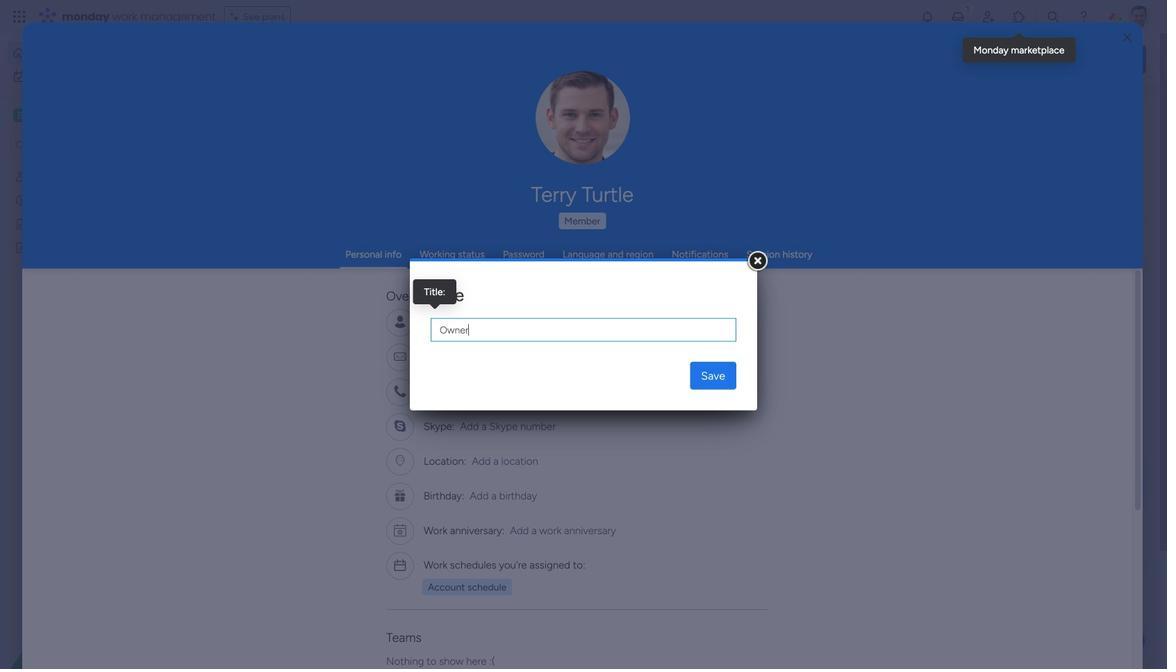 Task type: describe. For each thing, give the bounding box(es) containing it.
1 add to favorites image from the top
[[412, 254, 426, 268]]

templates image image
[[950, 280, 1134, 375]]

close image
[[1123, 32, 1132, 43]]

public board image
[[686, 254, 702, 269]]

invite members image
[[982, 10, 996, 24]]

terry turtle image
[[1128, 6, 1151, 28]]

quick search results list box
[[215, 130, 905, 484]]

0 horizontal spatial public board image
[[15, 217, 28, 231]]

1 vertical spatial lottie animation image
[[0, 529, 177, 669]]

see plans image
[[230, 9, 243, 24]]

1 horizontal spatial public board image
[[232, 254, 247, 269]]

add to favorites image
[[866, 254, 880, 268]]

update feed image
[[951, 10, 965, 24]]

1 image
[[962, 1, 974, 16]]

workspace image
[[13, 108, 27, 123]]

remove from favorites image
[[639, 254, 653, 268]]

contact sales element
[[938, 640, 1146, 669]]

search everything image
[[1046, 10, 1060, 24]]

notifications image
[[921, 10, 934, 24]]

v2 bolt switch image
[[1058, 52, 1066, 67]]



Task type: locate. For each thing, give the bounding box(es) containing it.
public board image up component icon
[[232, 254, 247, 269]]

component image
[[459, 275, 472, 288]]

option
[[0, 164, 177, 167]]

public board image
[[15, 217, 28, 231], [232, 254, 247, 269], [459, 254, 475, 269]]

add to favorites image
[[412, 254, 426, 268], [412, 424, 426, 438]]

v2 user feedback image
[[949, 52, 960, 67]]

copied! image
[[489, 317, 500, 327]]

public dashboard image
[[15, 241, 28, 254]]

1 horizontal spatial lottie animation element
[[545, 33, 935, 86]]

dapulse x slim image
[[1126, 101, 1142, 117]]

help center element
[[938, 573, 1146, 629]]

lottie animation element
[[545, 33, 935, 86], [0, 529, 177, 669]]

0 horizontal spatial lottie animation image
[[0, 529, 177, 669]]

public board image up public dashboard image
[[15, 217, 28, 231]]

1 vertical spatial add to favorites image
[[412, 424, 426, 438]]

select product image
[[13, 10, 26, 24]]

1 vertical spatial lottie animation element
[[0, 529, 177, 669]]

0 horizontal spatial lottie animation element
[[0, 529, 177, 669]]

2 horizontal spatial public board image
[[459, 254, 475, 269]]

list box
[[0, 162, 177, 447]]

help image
[[1077, 10, 1091, 24]]

monday marketplace image
[[1012, 10, 1026, 24]]

1 horizontal spatial lottie animation image
[[545, 33, 935, 86]]

2 add to favorites image from the top
[[412, 424, 426, 438]]

component image
[[232, 275, 245, 288]]

0 vertical spatial lottie animation element
[[545, 33, 935, 86]]

0 vertical spatial lottie animation image
[[545, 33, 935, 86]]

public board image up component image
[[459, 254, 475, 269]]

0 vertical spatial add to favorites image
[[412, 254, 426, 268]]

lottie animation image
[[545, 33, 935, 86], [0, 529, 177, 669]]

getting started element
[[938, 506, 1146, 562]]

None field
[[431, 318, 736, 342]]



Task type: vqa. For each thing, say whether or not it's contained in the screenshot.
circle o 'icon'
no



